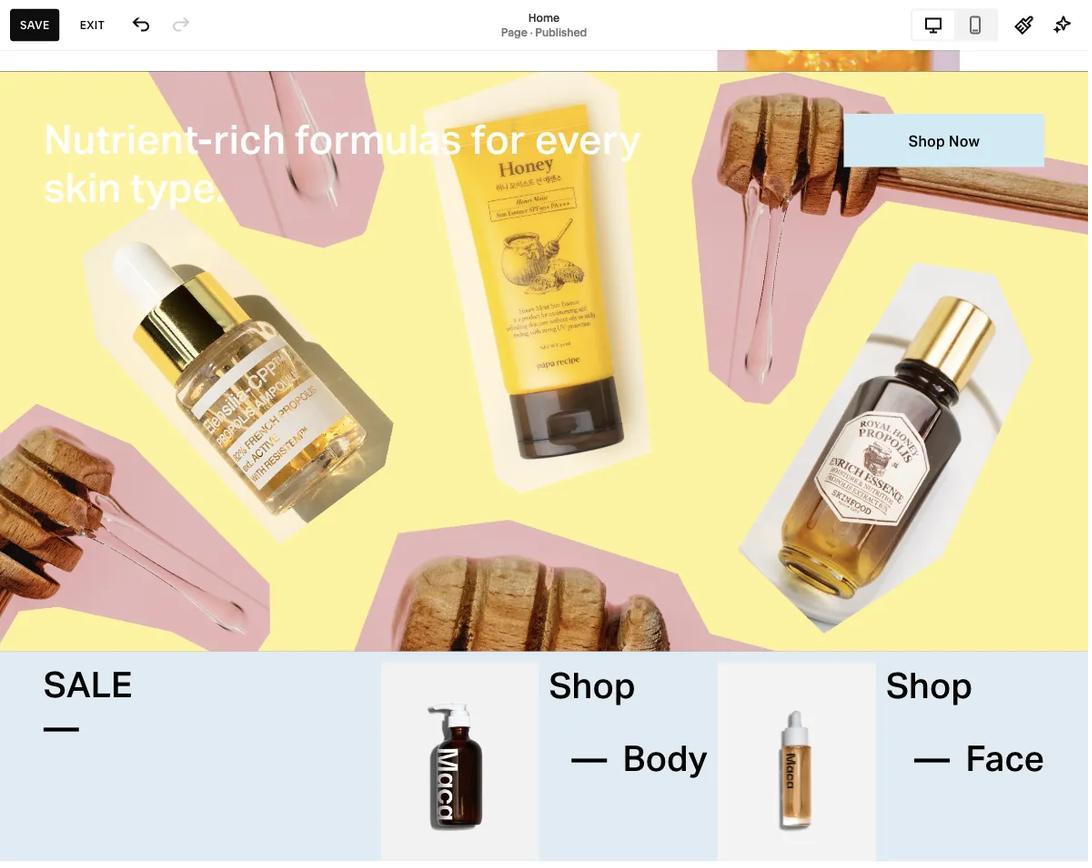 Task type: locate. For each thing, give the bounding box(es) containing it.
acuity scheduling link
[[30, 274, 202, 295]]

page
[[501, 25, 528, 39]]

acuity scheduling
[[30, 274, 156, 292]]

home page · published
[[501, 11, 587, 39]]

·
[[530, 25, 533, 39]]

marketing link
[[30, 177, 202, 198]]

asset
[[30, 676, 69, 694]]

library
[[73, 676, 121, 694]]

exit button
[[70, 9, 115, 41]]

selling
[[30, 145, 77, 163]]

tab list
[[913, 10, 997, 40]]

marketing
[[30, 178, 101, 195]]

asset library
[[30, 676, 121, 694]]

website link
[[30, 112, 202, 133]]



Task type: describe. For each thing, give the bounding box(es) containing it.
exit
[[80, 18, 105, 31]]

scheduling
[[77, 274, 156, 292]]

website
[[30, 113, 87, 131]]

acuity
[[30, 274, 74, 292]]

settings
[[30, 709, 87, 726]]

home
[[529, 11, 560, 24]]

published
[[536, 25, 587, 39]]

save button
[[10, 9, 60, 41]]

save
[[20, 18, 50, 31]]

analytics
[[30, 242, 94, 260]]

analytics link
[[30, 241, 202, 263]]

selling link
[[30, 144, 202, 166]]

asset library link
[[30, 675, 202, 697]]

settings link
[[30, 708, 202, 729]]



Task type: vqa. For each thing, say whether or not it's contained in the screenshot.
'·'
yes



